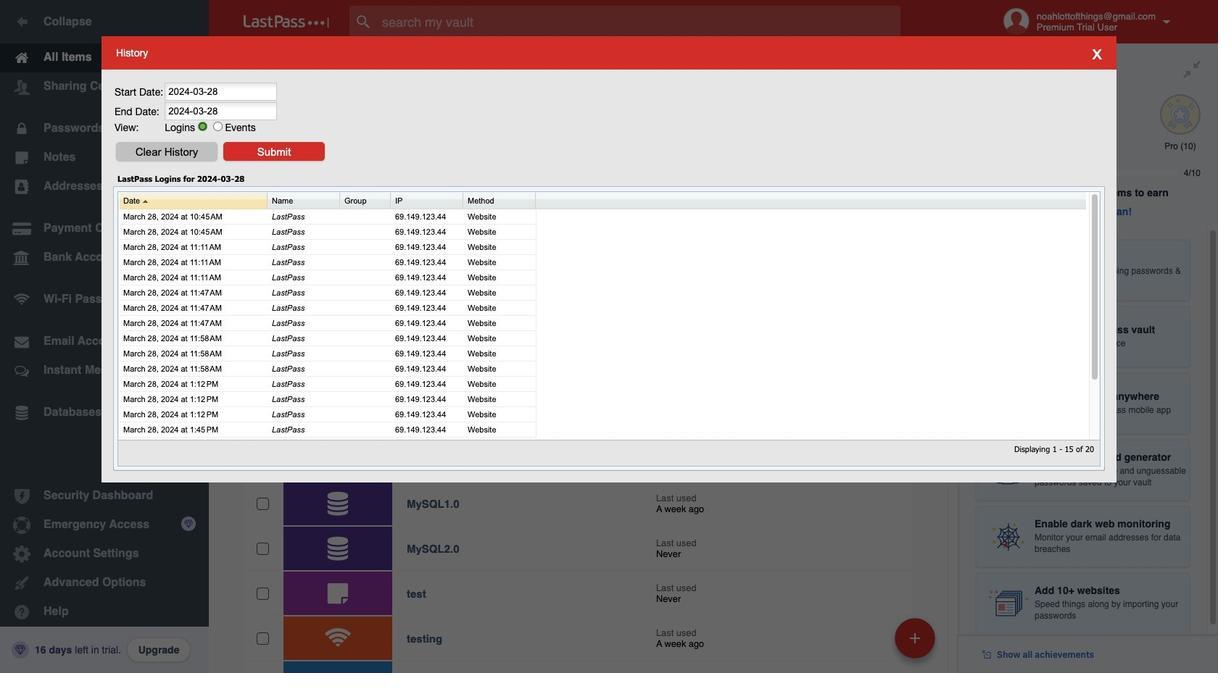 Task type: describe. For each thing, give the bounding box(es) containing it.
main navigation navigation
[[0, 0, 209, 674]]

lastpass image
[[244, 15, 329, 28]]

search my vault text field
[[350, 6, 929, 38]]

new item image
[[910, 634, 921, 644]]

vault options navigation
[[209, 44, 959, 87]]



Task type: vqa. For each thing, say whether or not it's contained in the screenshot.
dialog
no



Task type: locate. For each thing, give the bounding box(es) containing it.
new item navigation
[[890, 614, 945, 674]]

Search search field
[[350, 6, 929, 38]]



